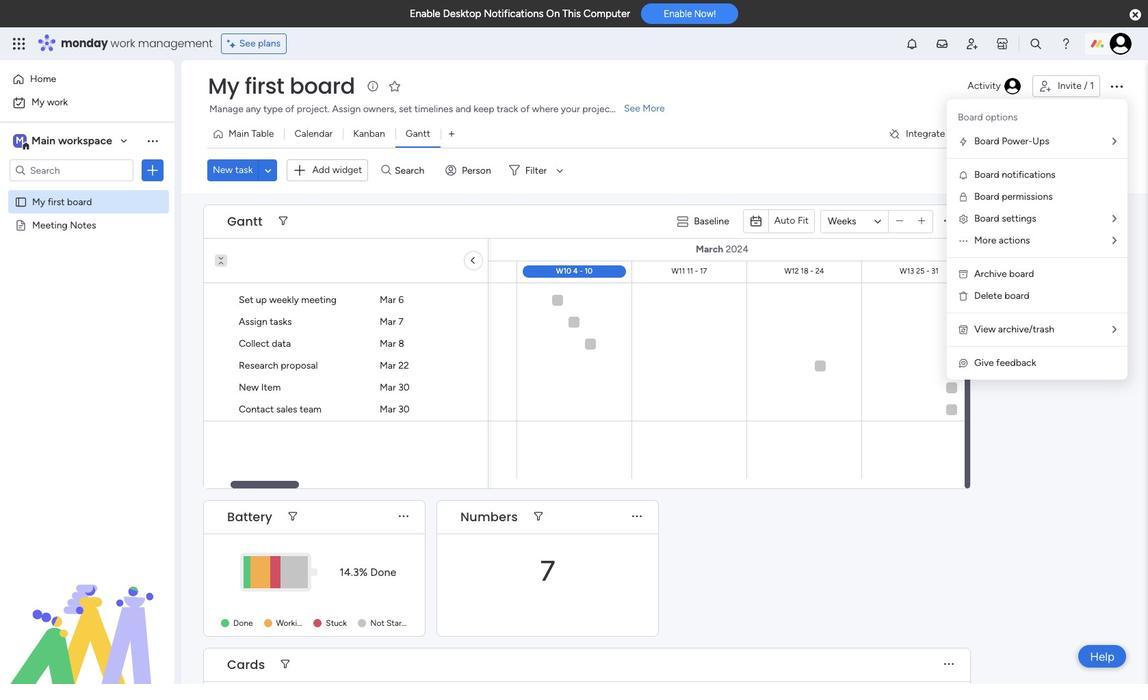 Task type: vqa. For each thing, say whether or not it's contained in the screenshot.
the board within list box
yes



Task type: describe. For each thing, give the bounding box(es) containing it.
actions
[[999, 235, 1030, 246]]

1 horizontal spatial more dots image
[[944, 216, 954, 226]]

2 18 from the left
[[801, 267, 809, 276]]

more actions
[[974, 235, 1030, 246]]

12
[[225, 267, 233, 276]]

main workspace
[[31, 134, 112, 147]]

board up delete board
[[1009, 268, 1034, 280]]

31
[[932, 267, 939, 276]]

march
[[696, 244, 723, 255]]

24
[[815, 267, 824, 276]]

1 horizontal spatial my first board
[[208, 70, 355, 101]]

gantt for gantt field
[[227, 212, 263, 230]]

0 vertical spatial more dots image
[[632, 512, 642, 522]]

give feedback image
[[958, 358, 969, 369]]

invite
[[1058, 80, 1082, 92]]

automate
[[1045, 128, 1088, 140]]

more actions image
[[958, 235, 969, 246]]

board permissions image
[[958, 192, 969, 203]]

w9
[[436, 267, 447, 276]]

w7
[[212, 267, 223, 276]]

workspace selection element
[[13, 133, 114, 151]]

home option
[[8, 68, 166, 90]]

board for board permissions
[[974, 191, 1000, 203]]

research
[[239, 360, 278, 372]]

options image
[[1109, 78, 1125, 94]]

your
[[561, 103, 580, 115]]

Cards field
[[224, 656, 268, 674]]

board options
[[958, 112, 1018, 123]]

item
[[261, 382, 281, 393]]

2024
[[726, 244, 749, 255]]

board for board power-ups
[[974, 135, 1000, 147]]

new for new task
[[213, 164, 233, 176]]

board settings image
[[958, 213, 969, 224]]

meeting
[[32, 219, 68, 231]]

calendar button
[[284, 123, 343, 145]]

new task
[[213, 164, 253, 176]]

My first board field
[[205, 70, 358, 101]]

feedback
[[996, 357, 1036, 369]]

board power-ups
[[974, 135, 1050, 147]]

my work option
[[8, 92, 166, 114]]

- for w7   12 - 18
[[234, 267, 238, 276]]

contact
[[239, 404, 274, 415]]

gantt button
[[395, 123, 441, 145]]

archive
[[974, 268, 1007, 280]]

board for board options
[[958, 112, 983, 123]]

1 horizontal spatial assign
[[332, 103, 361, 115]]

started
[[387, 619, 414, 628]]

meeting
[[301, 294, 337, 306]]

0 vertical spatial 7
[[398, 316, 404, 328]]

filter
[[525, 165, 547, 176]]

w11
[[672, 267, 685, 276]]

enable desktop notifications on this computer
[[410, 8, 630, 20]]

set
[[399, 103, 412, 115]]

my work
[[31, 96, 68, 108]]

add widget button
[[287, 159, 368, 181]]

w13
[[900, 267, 914, 276]]

- for w12   18 - 24
[[810, 267, 814, 276]]

menu containing board options
[[947, 99, 1128, 380]]

options image
[[146, 164, 159, 177]]

proposal
[[281, 360, 318, 372]]

calendar
[[295, 128, 333, 140]]

monday marketplace image
[[996, 37, 1009, 51]]

arrow down image
[[552, 162, 568, 179]]

- for w13   25 - 31
[[927, 267, 930, 276]]

contact sales team
[[239, 404, 322, 415]]

owners,
[[363, 103, 397, 115]]

0 vertical spatial more
[[643, 103, 665, 114]]

see more
[[624, 103, 665, 114]]

type
[[263, 103, 283, 115]]

first inside list box
[[48, 196, 65, 207]]

mar 30 for new item
[[380, 382, 410, 393]]

list arrow image for more actions
[[1113, 236, 1117, 246]]

add widget
[[312, 164, 362, 176]]

my up manage
[[208, 70, 239, 101]]

battery
[[227, 508, 272, 525]]

select product image
[[12, 37, 26, 51]]

now!
[[694, 8, 716, 19]]

numbers
[[461, 508, 518, 525]]

Numbers field
[[457, 508, 521, 526]]

cards
[[227, 656, 265, 673]]

mar for new item
[[380, 382, 396, 393]]

11
[[687, 267, 693, 276]]

set up weekly meeting
[[239, 294, 337, 306]]

kanban button
[[343, 123, 395, 145]]

weekly
[[269, 294, 299, 306]]

project
[[582, 103, 614, 115]]

w10
[[556, 267, 571, 276]]

mar 7
[[380, 316, 404, 328]]

computer
[[584, 8, 630, 20]]

add view image
[[449, 129, 454, 139]]

30 for contact sales team
[[398, 404, 410, 415]]

task
[[235, 164, 253, 176]]

help button
[[1079, 645, 1126, 668]]

1 of from the left
[[285, 103, 294, 115]]

any
[[246, 103, 261, 115]]

list arrow image
[[1113, 214, 1117, 224]]

mar 6
[[380, 294, 404, 306]]

1 18 from the left
[[239, 267, 247, 276]]

widget
[[332, 164, 362, 176]]

give feedback
[[974, 357, 1036, 369]]

board down archive board
[[1005, 290, 1030, 302]]

filter button
[[503, 160, 568, 182]]

invite members image
[[966, 37, 979, 51]]

working
[[276, 619, 306, 628]]

view archive/trash image
[[958, 324, 969, 335]]

angle right image
[[472, 255, 475, 267]]

working on it
[[276, 619, 325, 628]]

list box containing my first board
[[0, 187, 174, 421]]

enable for enable desktop notifications on this computer
[[410, 8, 441, 20]]

14.3%
[[340, 566, 368, 579]]

view archive/trash
[[974, 324, 1055, 335]]

search everything image
[[1029, 37, 1043, 51]]

mar for collect data
[[380, 338, 396, 350]]

26
[[464, 267, 472, 276]]

person
[[462, 165, 491, 176]]

w10   4 - 10
[[556, 267, 593, 276]]

enable for enable now!
[[664, 8, 692, 19]]

m
[[16, 135, 24, 146]]

up
[[256, 294, 267, 306]]

integrate
[[906, 128, 945, 140]]

v2 collapse down image
[[215, 250, 227, 259]]

person button
[[440, 160, 499, 182]]

kendall parks image
[[1110, 33, 1132, 55]]

not
[[370, 619, 385, 628]]

14.3% done
[[340, 566, 396, 579]]

delete board image
[[958, 291, 969, 302]]

17
[[700, 267, 707, 276]]

workspace image
[[13, 133, 27, 148]]



Task type: locate. For each thing, give the bounding box(es) containing it.
0 vertical spatial mar 30
[[380, 382, 410, 393]]

gantt inside button
[[406, 128, 430, 140]]

6 mar from the top
[[380, 404, 396, 415]]

0 vertical spatial first
[[245, 70, 284, 101]]

list arrow image for view archive/trash
[[1113, 325, 1117, 335]]

- left 31
[[927, 267, 930, 276]]

0 vertical spatial assign
[[332, 103, 361, 115]]

1 30 from the top
[[398, 382, 410, 393]]

my inside list box
[[32, 196, 45, 207]]

1 vertical spatial 30
[[398, 404, 410, 415]]

- for w10   4 - 10
[[580, 267, 583, 276]]

work for monday
[[111, 36, 135, 51]]

board up the project.
[[290, 70, 355, 101]]

work for my
[[47, 96, 68, 108]]

1 vertical spatial see
[[624, 103, 640, 114]]

manage
[[209, 103, 243, 115]]

home link
[[8, 68, 166, 90]]

1 - from the left
[[234, 267, 238, 276]]

2 of from the left
[[521, 103, 530, 115]]

view
[[974, 324, 996, 335]]

main inside workspace selection 'element'
[[31, 134, 55, 147]]

0 vertical spatial done
[[370, 566, 396, 579]]

1 vertical spatial 7
[[540, 554, 555, 588]]

on
[[546, 8, 560, 20]]

update feed image
[[935, 37, 949, 51]]

public board image
[[14, 195, 27, 208]]

1 horizontal spatial more
[[974, 235, 997, 246]]

/
[[1084, 80, 1088, 92]]

activity
[[968, 80, 1001, 92]]

1 horizontal spatial first
[[245, 70, 284, 101]]

mar for assign tasks
[[380, 316, 396, 328]]

0 horizontal spatial main
[[31, 134, 55, 147]]

enable
[[410, 8, 441, 20], [664, 8, 692, 19]]

mar 8
[[380, 338, 404, 350]]

0 horizontal spatial more dots image
[[399, 512, 409, 522]]

main table button
[[207, 123, 284, 145]]

- right 4
[[580, 267, 583, 276]]

february
[[197, 244, 237, 255]]

mar 30 for contact sales team
[[380, 404, 410, 415]]

1 horizontal spatial work
[[111, 36, 135, 51]]

6 - from the left
[[927, 267, 930, 276]]

delete
[[974, 290, 1002, 302]]

ups
[[1033, 135, 1050, 147]]

list box
[[0, 187, 174, 421]]

gantt down manage any type of project. assign owners, set timelines and keep track of where your project stands.
[[406, 128, 430, 140]]

more dots image
[[632, 512, 642, 522], [944, 660, 954, 670]]

mar for set up weekly meeting
[[380, 294, 396, 306]]

home
[[30, 73, 56, 85]]

6
[[398, 294, 404, 306]]

30 for new item
[[398, 382, 410, 393]]

gantt up february
[[227, 212, 263, 230]]

0 horizontal spatial more
[[643, 103, 665, 114]]

option
[[0, 189, 174, 192]]

feb
[[449, 267, 462, 276]]

1 vertical spatial list arrow image
[[1113, 236, 1117, 246]]

workspace options image
[[146, 134, 159, 148]]

public board image
[[14, 218, 27, 231]]

see inside button
[[239, 38, 256, 49]]

work
[[111, 36, 135, 51], [47, 96, 68, 108]]

1 horizontal spatial 18
[[801, 267, 809, 276]]

assign right the project.
[[332, 103, 361, 115]]

menu
[[947, 99, 1128, 380]]

w9   feb 26 - 3
[[436, 267, 483, 276]]

- left '24' at top
[[810, 267, 814, 276]]

activity button
[[962, 75, 1027, 97]]

of right type
[[285, 103, 294, 115]]

work down home at the left top of page
[[47, 96, 68, 108]]

0 horizontal spatial of
[[285, 103, 294, 115]]

0 horizontal spatial enable
[[410, 8, 441, 20]]

v2 collapse up image
[[215, 259, 227, 268]]

notifications image
[[905, 37, 919, 51]]

where
[[532, 103, 559, 115]]

show board description image
[[364, 79, 381, 93]]

8
[[398, 338, 404, 350]]

notifications
[[484, 8, 544, 20]]

- left 3
[[474, 267, 477, 276]]

see plans
[[239, 38, 281, 49]]

1 vertical spatial work
[[47, 96, 68, 108]]

see left plans
[[239, 38, 256, 49]]

done up cards
[[233, 619, 253, 628]]

1 vertical spatial first
[[48, 196, 65, 207]]

1 horizontal spatial new
[[239, 382, 259, 393]]

help image
[[1059, 37, 1073, 51]]

list arrow image
[[1113, 137, 1117, 146], [1113, 236, 1117, 246], [1113, 325, 1117, 335]]

1 horizontal spatial main
[[229, 128, 249, 140]]

manage any type of project. assign owners, set timelines and keep track of where your project stands.
[[209, 103, 646, 115]]

main right workspace icon
[[31, 134, 55, 147]]

0 vertical spatial 30
[[398, 382, 410, 393]]

mar for research proposal
[[380, 360, 396, 372]]

enable left desktop
[[410, 8, 441, 20]]

mar 30
[[380, 382, 410, 393], [380, 404, 410, 415]]

board notifications image
[[958, 170, 969, 181]]

work right monday
[[111, 36, 135, 51]]

main inside button
[[229, 128, 249, 140]]

1 horizontal spatial gantt
[[406, 128, 430, 140]]

board right the "board permissions" "image"
[[974, 191, 1000, 203]]

lottie animation element
[[0, 546, 174, 684]]

v2 minus image
[[896, 216, 903, 226]]

0 horizontal spatial see
[[239, 38, 256, 49]]

4 mar from the top
[[380, 360, 396, 372]]

more right project
[[643, 103, 665, 114]]

- right 11
[[695, 267, 698, 276]]

archive/trash
[[998, 324, 1055, 335]]

new
[[213, 164, 233, 176], [239, 382, 259, 393]]

keep
[[474, 103, 494, 115]]

assign up collect
[[239, 316, 267, 328]]

weeks
[[828, 215, 856, 227]]

angle down image
[[265, 165, 272, 176]]

my right public board icon
[[32, 196, 45, 207]]

- right 12
[[234, 267, 238, 276]]

baseline button
[[672, 210, 738, 232]]

0 vertical spatial new
[[213, 164, 233, 176]]

0 vertical spatial more dots image
[[944, 216, 954, 226]]

1 mar from the top
[[380, 294, 396, 306]]

more
[[643, 103, 665, 114], [974, 235, 997, 246]]

board right board notifications icon
[[974, 169, 1000, 181]]

2 30 from the top
[[398, 404, 410, 415]]

workspace
[[58, 134, 112, 147]]

1 vertical spatial mar 30
[[380, 404, 410, 415]]

0 horizontal spatial 7
[[398, 316, 404, 328]]

0 vertical spatial gantt
[[406, 128, 430, 140]]

my first board up type
[[208, 70, 355, 101]]

main for main workspace
[[31, 134, 55, 147]]

1 horizontal spatial of
[[521, 103, 530, 115]]

5 - from the left
[[810, 267, 814, 276]]

new task button
[[207, 160, 258, 182]]

1 vertical spatial more
[[974, 235, 997, 246]]

meeting notes
[[32, 219, 96, 231]]

march 2024
[[696, 244, 749, 255]]

Battery field
[[224, 508, 276, 526]]

permissions
[[1002, 191, 1053, 203]]

fit
[[798, 215, 809, 227]]

stuck
[[326, 619, 347, 628]]

first up meeting
[[48, 196, 65, 207]]

archive board image
[[958, 269, 969, 280]]

1 vertical spatial gantt
[[227, 212, 263, 230]]

1 vertical spatial my first board
[[32, 196, 92, 207]]

new inside 7 main content
[[239, 382, 259, 393]]

3 mar from the top
[[380, 338, 396, 350]]

1 mar 30 from the top
[[380, 382, 410, 393]]

kanban
[[353, 128, 385, 140]]

of right track
[[521, 103, 530, 115]]

board for board settings
[[974, 213, 1000, 224]]

Search in workspace field
[[29, 163, 114, 178]]

gantt inside field
[[227, 212, 263, 230]]

management
[[138, 36, 213, 51]]

7 main content
[[0, 193, 1148, 684]]

3 - from the left
[[580, 267, 583, 276]]

first up type
[[245, 70, 284, 101]]

add
[[312, 164, 330, 176]]

it
[[320, 619, 325, 628]]

delete board
[[974, 290, 1030, 302]]

w12   18 - 24
[[784, 267, 824, 276]]

main for main table
[[229, 128, 249, 140]]

4 - from the left
[[695, 267, 698, 276]]

project.
[[297, 103, 330, 115]]

enable inside button
[[664, 8, 692, 19]]

more right more actions image
[[974, 235, 997, 246]]

1 horizontal spatial 7
[[540, 554, 555, 588]]

0 horizontal spatial done
[[233, 619, 253, 628]]

invite / 1 button
[[1033, 75, 1100, 97]]

tasks
[[270, 316, 292, 328]]

board up board power-ups image
[[958, 112, 983, 123]]

0 horizontal spatial work
[[47, 96, 68, 108]]

and
[[455, 103, 471, 115]]

add to favorites image
[[388, 79, 401, 93]]

0 vertical spatial work
[[111, 36, 135, 51]]

-
[[234, 267, 238, 276], [474, 267, 477, 276], [580, 267, 583, 276], [695, 267, 698, 276], [810, 267, 814, 276], [927, 267, 930, 276]]

2 list arrow image from the top
[[1113, 236, 1117, 246]]

sales
[[276, 404, 297, 415]]

2 - from the left
[[474, 267, 477, 276]]

board power-ups image
[[958, 136, 969, 147]]

new inside button
[[213, 164, 233, 176]]

0 horizontal spatial gantt
[[227, 212, 263, 230]]

see
[[239, 38, 256, 49], [624, 103, 640, 114]]

this
[[562, 8, 581, 20]]

0 horizontal spatial 18
[[239, 267, 247, 276]]

18 right 12
[[239, 267, 247, 276]]

board permissions
[[974, 191, 1053, 203]]

table
[[251, 128, 274, 140]]

my inside option
[[31, 96, 45, 108]]

assign inside 7 main content
[[239, 316, 267, 328]]

2 vertical spatial list arrow image
[[1113, 325, 1117, 335]]

0 vertical spatial see
[[239, 38, 256, 49]]

v2 plus image
[[918, 216, 925, 226]]

mar for contact sales team
[[380, 404, 396, 415]]

main table
[[229, 128, 274, 140]]

board for board notifications
[[974, 169, 1000, 181]]

auto fit
[[774, 215, 809, 227]]

0 vertical spatial list arrow image
[[1113, 137, 1117, 146]]

1 horizontal spatial see
[[624, 103, 640, 114]]

1 horizontal spatial done
[[370, 566, 396, 579]]

my first board inside list box
[[32, 196, 92, 207]]

0 horizontal spatial assign
[[239, 316, 267, 328]]

enable now! button
[[641, 4, 739, 24]]

Search field
[[391, 161, 432, 180]]

new left item
[[239, 382, 259, 393]]

2 mar from the top
[[380, 316, 396, 328]]

list arrow image for board power-ups
[[1113, 137, 1117, 146]]

v2 search image
[[381, 163, 391, 178]]

my down home at the left top of page
[[31, 96, 45, 108]]

new for new item
[[239, 382, 259, 393]]

research proposal
[[239, 360, 318, 372]]

integrate button
[[883, 120, 1015, 148]]

1 vertical spatial done
[[233, 619, 253, 628]]

board right board power-ups image
[[974, 135, 1000, 147]]

w11   11 - 17
[[672, 267, 707, 276]]

main left the table
[[229, 128, 249, 140]]

18 right w12
[[801, 267, 809, 276]]

- for w11   11 - 17
[[695, 267, 698, 276]]

lottie animation image
[[0, 546, 174, 684]]

1 vertical spatial new
[[239, 382, 259, 393]]

give
[[974, 357, 994, 369]]

main
[[229, 128, 249, 140], [31, 134, 55, 147]]

1 horizontal spatial enable
[[664, 8, 692, 19]]

new item
[[239, 382, 281, 393]]

see for see plans
[[239, 38, 256, 49]]

w13   25 - 31
[[900, 267, 939, 276]]

board up notes
[[67, 196, 92, 207]]

2 mar 30 from the top
[[380, 404, 410, 415]]

options
[[985, 112, 1018, 123]]

1 vertical spatial more dots image
[[399, 512, 409, 522]]

1 vertical spatial assign
[[239, 316, 267, 328]]

dapulse close image
[[1130, 8, 1141, 22]]

more dots image
[[944, 216, 954, 226], [399, 512, 409, 522]]

0 horizontal spatial my first board
[[32, 196, 92, 207]]

gantt for the gantt button at the left top of page
[[406, 128, 430, 140]]

Gantt field
[[224, 212, 266, 230]]

work inside option
[[47, 96, 68, 108]]

my first board up meeting notes at the top
[[32, 196, 92, 207]]

1 vertical spatial more dots image
[[944, 660, 954, 670]]

enable left now!
[[664, 8, 692, 19]]

archive board
[[974, 268, 1034, 280]]

auto
[[774, 215, 795, 227]]

board inside list box
[[67, 196, 92, 207]]

see for see more
[[624, 103, 640, 114]]

see right project
[[624, 103, 640, 114]]

new left task
[[213, 164, 233, 176]]

of
[[285, 103, 294, 115], [521, 103, 530, 115]]

done right 14.3%
[[370, 566, 396, 579]]

0 horizontal spatial more dots image
[[632, 512, 642, 522]]

3
[[479, 267, 483, 276]]

collapse board header image
[[1113, 129, 1124, 140]]

0 horizontal spatial first
[[48, 196, 65, 207]]

1 list arrow image from the top
[[1113, 137, 1117, 146]]

22
[[398, 360, 409, 372]]

my work link
[[8, 92, 166, 114]]

invite / 1
[[1058, 80, 1094, 92]]

1 horizontal spatial more dots image
[[944, 660, 954, 670]]

5 mar from the top
[[380, 382, 396, 393]]

board right board settings "image"
[[974, 213, 1000, 224]]

3 list arrow image from the top
[[1113, 325, 1117, 335]]

0 horizontal spatial new
[[213, 164, 233, 176]]

0 vertical spatial my first board
[[208, 70, 355, 101]]



